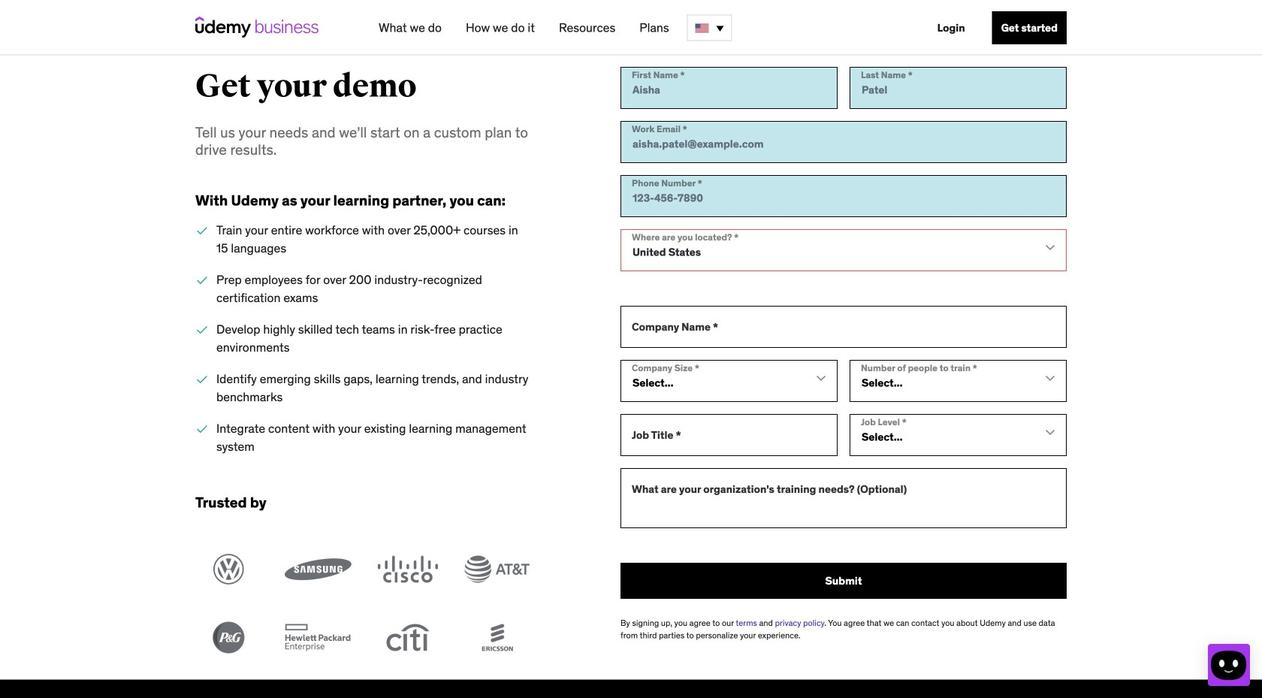 Task type: locate. For each thing, give the bounding box(es) containing it.
p&g logo image
[[195, 622, 262, 654]]

Job Title* text field
[[621, 414, 838, 456]]

ericsson logo image
[[464, 622, 531, 654]]

What are your organization's training needs? text field
[[621, 468, 1067, 528]]

citi logo image
[[374, 622, 441, 654]]

First Name * text field
[[621, 67, 838, 109]]

Work Email * email field
[[621, 121, 1067, 163]]

cisco logo image
[[374, 554, 441, 585]]

samsung logo image
[[285, 554, 352, 585]]

Last Name * text field
[[850, 67, 1067, 109]]

footer element
[[195, 680, 1067, 698]]

Phone Number * telephone field
[[621, 175, 1067, 217]]

udemy business image
[[195, 17, 319, 38]]

hewlett packard enterprise logo image
[[285, 622, 352, 654]]



Task type: describe. For each thing, give the bounding box(es) containing it.
Company Name * text field
[[621, 306, 1067, 348]]

at&t logo image
[[464, 554, 531, 585]]

volkswagen logo image
[[195, 554, 262, 585]]

menu navigation
[[367, 0, 1067, 56]]



Task type: vqa. For each thing, say whether or not it's contained in the screenshot.
For in Our built-in user adoption funnel is intuitive, actionable, and ideal for small teams. Understand and take action on overall user adoption, and see which courses individual users are learning from.
no



